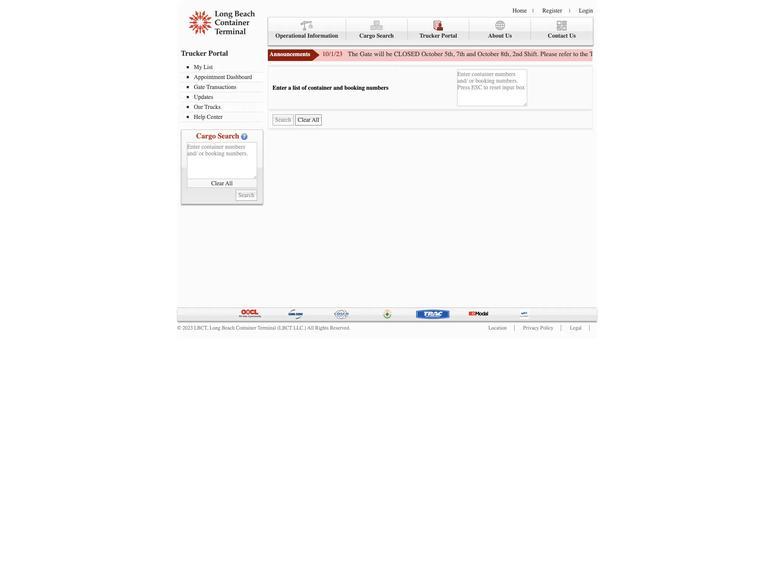 Task type: describe. For each thing, give the bounding box(es) containing it.
contact us link
[[532, 19, 593, 40]]

location
[[489, 325, 507, 331]]

Enter container numbers and/ or booking numbers.  text field
[[187, 142, 257, 179]]

gate transactions link
[[187, 84, 262, 90]]

2 horizontal spatial gate
[[608, 50, 620, 58]]

lbct,
[[194, 325, 208, 331]]

list
[[204, 64, 213, 71]]

0 vertical spatial portal
[[442, 33, 458, 39]]

1 horizontal spatial gate
[[360, 50, 373, 58]]

clear all button
[[187, 179, 257, 188]]

list
[[293, 85, 301, 91]]

0 horizontal spatial portal
[[209, 49, 228, 58]]

help center link
[[187, 114, 262, 120]]

operational information link
[[268, 19, 346, 40]]

operational information
[[276, 33, 339, 39]]

1 vertical spatial search
[[218, 132, 239, 140]]

register link
[[543, 7, 563, 14]]

truck
[[590, 50, 606, 58]]

Enter container numbers and/ or booking numbers. Press ESC to reset input box text field
[[458, 69, 528, 106]]

1 vertical spatial cargo
[[196, 132, 216, 140]]

our trucks link
[[187, 104, 262, 110]]

terminal
[[258, 325, 276, 331]]

contact
[[548, 33, 568, 39]]

of
[[302, 85, 307, 91]]

clear
[[211, 180, 224, 187]]

center
[[207, 114, 223, 120]]

1 vertical spatial trucker portal
[[181, 49, 228, 58]]

us for contact us
[[570, 33, 576, 39]]

be
[[386, 50, 393, 58]]

clear all
[[211, 180, 233, 187]]

1 the from the left
[[581, 50, 589, 58]]

refer
[[560, 50, 572, 58]]

10/1/23 the gate will be closed october 5th, 7th and october 8th, 2nd shift. please refer to the truck gate hours web page for further gate details for the week.
[[323, 50, 762, 58]]

1 october from the left
[[422, 50, 443, 58]]

trucker portal link
[[408, 19, 470, 40]]

week.
[[747, 50, 762, 58]]

search inside menu bar
[[377, 33, 394, 39]]

a
[[289, 85, 292, 91]]

about us link
[[470, 19, 532, 40]]

2 october from the left
[[478, 50, 500, 58]]

page
[[652, 50, 665, 58]]

legal
[[570, 325, 582, 331]]

2 for from the left
[[728, 50, 735, 58]]

all inside "button"
[[226, 180, 233, 187]]

2nd
[[513, 50, 523, 58]]

menu bar containing operational information
[[268, 17, 594, 45]]

0 vertical spatial trucker
[[420, 33, 440, 39]]

legal link
[[570, 325, 582, 331]]

contact us
[[548, 33, 576, 39]]

menu bar containing my list
[[181, 63, 266, 122]]

shift.
[[525, 50, 539, 58]]

our
[[194, 104, 203, 110]]

2 | from the left
[[570, 8, 571, 14]]

further
[[676, 50, 694, 58]]

numbers
[[367, 85, 389, 91]]



Task type: vqa. For each thing, say whether or not it's contained in the screenshot.
"tree grid"
no



Task type: locate. For each thing, give the bounding box(es) containing it.
1 vertical spatial cargo search
[[196, 132, 239, 140]]

0 horizontal spatial us
[[506, 33, 512, 39]]

register
[[543, 7, 563, 14]]

search
[[377, 33, 394, 39], [218, 132, 239, 140]]

1 horizontal spatial for
[[728, 50, 735, 58]]

trucker up the my
[[181, 49, 207, 58]]

gate inside my list appointment dashboard gate transactions updates our trucks help center
[[194, 84, 205, 90]]

updates
[[194, 94, 213, 100]]

gate
[[696, 50, 707, 58]]

privacy
[[524, 325, 540, 331]]

1 | from the left
[[533, 8, 534, 14]]

cargo
[[360, 33, 375, 39], [196, 132, 216, 140]]

my list link
[[187, 64, 262, 71]]

0 horizontal spatial trucker portal
[[181, 49, 228, 58]]

closed
[[394, 50, 420, 58]]

© 2023 lbct, long beach container terminal (lbct llc.) all rights reserved.
[[177, 325, 351, 331]]

announcements
[[270, 51, 311, 58]]

us right contact
[[570, 33, 576, 39]]

updates link
[[187, 94, 262, 100]]

0 horizontal spatial gate
[[194, 84, 205, 90]]

cargo search inside menu bar
[[360, 33, 394, 39]]

(lbct
[[278, 325, 293, 331]]

0 horizontal spatial search
[[218, 132, 239, 140]]

| right home link on the top of page
[[533, 8, 534, 14]]

0 horizontal spatial for
[[667, 50, 674, 58]]

None button
[[295, 114, 322, 126]]

home link
[[513, 7, 528, 14]]

container
[[308, 85, 332, 91]]

details
[[709, 50, 726, 58]]

october left 5th,
[[422, 50, 443, 58]]

0 horizontal spatial cargo
[[196, 132, 216, 140]]

gate right the
[[360, 50, 373, 58]]

booking
[[345, 85, 365, 91]]

trucker
[[420, 33, 440, 39], [181, 49, 207, 58]]

portal up my list link
[[209, 49, 228, 58]]

login link
[[580, 7, 594, 14]]

enter a list of container and booking numbers
[[273, 85, 389, 91]]

©
[[177, 325, 181, 331]]

0 horizontal spatial trucker
[[181, 49, 207, 58]]

my list appointment dashboard gate transactions updates our trucks help center
[[194, 64, 252, 120]]

1 vertical spatial portal
[[209, 49, 228, 58]]

dashboard
[[227, 74, 252, 81]]

2023
[[183, 325, 193, 331]]

1 horizontal spatial trucker portal
[[420, 33, 458, 39]]

1 horizontal spatial cargo
[[360, 33, 375, 39]]

the right to
[[581, 50, 589, 58]]

1 vertical spatial and
[[334, 85, 343, 91]]

0 vertical spatial search
[[377, 33, 394, 39]]

0 vertical spatial cargo
[[360, 33, 375, 39]]

all
[[226, 180, 233, 187], [308, 325, 314, 331]]

1 vertical spatial trucker
[[181, 49, 207, 58]]

beach
[[222, 325, 235, 331]]

7th
[[457, 50, 465, 58]]

privacy policy link
[[524, 325, 554, 331]]

policy
[[541, 325, 554, 331]]

to
[[574, 50, 579, 58]]

trucks
[[205, 104, 221, 110]]

1 horizontal spatial trucker
[[420, 33, 440, 39]]

1 horizontal spatial and
[[467, 50, 476, 58]]

0 vertical spatial trucker portal
[[420, 33, 458, 39]]

hours
[[622, 50, 638, 58]]

gate
[[360, 50, 373, 58], [608, 50, 620, 58], [194, 84, 205, 90]]

0 horizontal spatial and
[[334, 85, 343, 91]]

|
[[533, 8, 534, 14], [570, 8, 571, 14]]

cargo search up will
[[360, 33, 394, 39]]

cargo up will
[[360, 33, 375, 39]]

web
[[640, 50, 651, 58]]

1 vertical spatial all
[[308, 325, 314, 331]]

1 horizontal spatial menu bar
[[268, 17, 594, 45]]

privacy policy
[[524, 325, 554, 331]]

1 for from the left
[[667, 50, 674, 58]]

1 horizontal spatial cargo search
[[360, 33, 394, 39]]

8th,
[[501, 50, 511, 58]]

us for about us
[[506, 33, 512, 39]]

enter
[[273, 85, 287, 91]]

cargo down help
[[196, 132, 216, 140]]

0 horizontal spatial all
[[226, 180, 233, 187]]

rights
[[315, 325, 329, 331]]

and
[[467, 50, 476, 58], [334, 85, 343, 91]]

and right 7th
[[467, 50, 476, 58]]

1 us from the left
[[506, 33, 512, 39]]

home
[[513, 7, 528, 14]]

will
[[374, 50, 385, 58]]

the
[[581, 50, 589, 58], [737, 50, 745, 58]]

trucker up closed
[[420, 33, 440, 39]]

| left login
[[570, 8, 571, 14]]

help
[[194, 114, 206, 120]]

cargo search down the center
[[196, 132, 239, 140]]

gate right "truck"
[[608, 50, 620, 58]]

cargo search link
[[346, 19, 408, 40]]

and left booking
[[334, 85, 343, 91]]

long
[[210, 325, 221, 331]]

all right llc.)
[[308, 325, 314, 331]]

transactions
[[207, 84, 237, 90]]

us
[[506, 33, 512, 39], [570, 33, 576, 39]]

my
[[194, 64, 202, 71]]

llc.)
[[294, 325, 307, 331]]

1 vertical spatial menu bar
[[181, 63, 266, 122]]

about
[[489, 33, 504, 39]]

trucker portal inside menu bar
[[420, 33, 458, 39]]

1 horizontal spatial all
[[308, 325, 314, 331]]

0 horizontal spatial cargo search
[[196, 132, 239, 140]]

search up be in the top of the page
[[377, 33, 394, 39]]

2 the from the left
[[737, 50, 745, 58]]

cargo inside menu bar
[[360, 33, 375, 39]]

0 horizontal spatial october
[[422, 50, 443, 58]]

cargo search
[[360, 33, 394, 39], [196, 132, 239, 140]]

login
[[580, 7, 594, 14]]

trucker portal up 5th,
[[420, 33, 458, 39]]

for right page
[[667, 50, 674, 58]]

0 vertical spatial all
[[226, 180, 233, 187]]

the left week.
[[737, 50, 745, 58]]

reserved.
[[330, 325, 351, 331]]

menu bar
[[268, 17, 594, 45], [181, 63, 266, 122]]

0 horizontal spatial |
[[533, 8, 534, 14]]

1 horizontal spatial the
[[737, 50, 745, 58]]

10/1/23
[[323, 50, 343, 58]]

1 horizontal spatial |
[[570, 8, 571, 14]]

october
[[422, 50, 443, 58], [478, 50, 500, 58]]

trucker portal up list
[[181, 49, 228, 58]]

1 horizontal spatial search
[[377, 33, 394, 39]]

us right 'about'
[[506, 33, 512, 39]]

appointment
[[194, 74, 225, 81]]

october left 8th,
[[478, 50, 500, 58]]

portal up 5th,
[[442, 33, 458, 39]]

appointment dashboard link
[[187, 74, 262, 81]]

5th,
[[445, 50, 455, 58]]

1 horizontal spatial us
[[570, 33, 576, 39]]

1 horizontal spatial portal
[[442, 33, 458, 39]]

0 horizontal spatial the
[[581, 50, 589, 58]]

0 vertical spatial cargo search
[[360, 33, 394, 39]]

trucker portal
[[420, 33, 458, 39], [181, 49, 228, 58]]

2 us from the left
[[570, 33, 576, 39]]

search down help center link
[[218, 132, 239, 140]]

for
[[667, 50, 674, 58], [728, 50, 735, 58]]

please
[[541, 50, 558, 58]]

1 horizontal spatial october
[[478, 50, 500, 58]]

0 horizontal spatial menu bar
[[181, 63, 266, 122]]

information
[[308, 33, 339, 39]]

container
[[236, 325, 257, 331]]

for right details
[[728, 50, 735, 58]]

portal
[[442, 33, 458, 39], [209, 49, 228, 58]]

location link
[[489, 325, 507, 331]]

0 vertical spatial menu bar
[[268, 17, 594, 45]]

operational
[[276, 33, 306, 39]]

0 vertical spatial and
[[467, 50, 476, 58]]

all right clear
[[226, 180, 233, 187]]

gate up updates on the top left
[[194, 84, 205, 90]]

None submit
[[273, 114, 294, 126], [236, 190, 257, 201], [273, 114, 294, 126], [236, 190, 257, 201]]

the
[[348, 50, 359, 58]]

about us
[[489, 33, 512, 39]]



